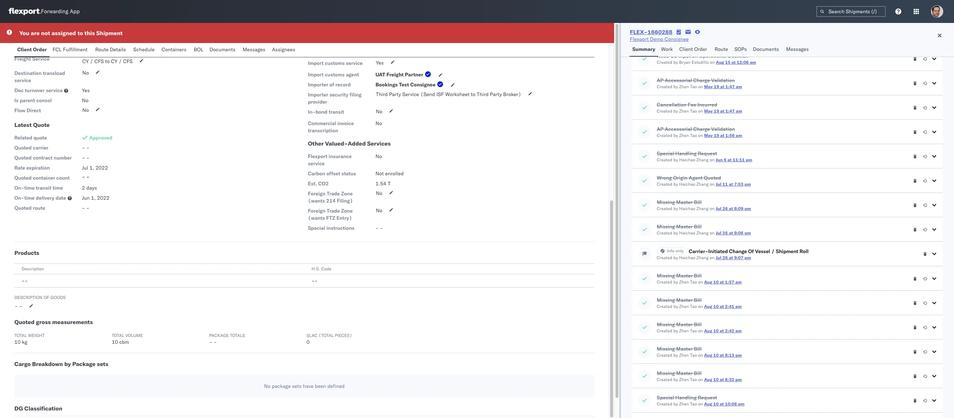 Task type: locate. For each thing, give the bounding box(es) containing it.
created inside missing master bill created by zhen tao on aug 10 at 1:57 am
[[657, 280, 672, 285]]

foreign
[[308, 191, 325, 197], [308, 208, 325, 215]]

may inside ap accessorial charge validation created by zhen tao on may 19 at 1:56 am
[[704, 133, 713, 138]]

tao inside 'missing master bill created by zhen tao on aug 10 at 2:41 am'
[[690, 304, 697, 310]]

4 tao from the top
[[690, 280, 697, 285]]

0 vertical spatial jun
[[716, 157, 723, 163]]

master inside missing master bill created by haichao zhang on jul 26 at 8:09 pm
[[676, 199, 693, 206]]

6 master from the top
[[676, 346, 693, 353]]

2 horizontal spatial /
[[771, 249, 775, 255]]

2022 up days
[[95, 165, 108, 171]]

0 vertical spatial transit
[[329, 109, 344, 115]]

foreign inside foreign trade zone (wants 214 filing)
[[308, 191, 325, 197]]

10 for missing master bill created by zhen tao on aug 10 at 2:42 am
[[713, 329, 719, 334]]

quoted right 'agent'
[[704, 175, 721, 181]]

2 vertical spatial special
[[657, 395, 674, 402]]

haichao down origin
[[679, 182, 695, 187]]

1 vertical spatial freight
[[14, 56, 31, 62]]

on inside 'missing master bill created by zhen tao on aug 10 at 2:41 am'
[[698, 304, 703, 310]]

zhen inside the cancellation fee incurred created by zhen tao on may 19 at 1:47 am
[[679, 109, 689, 114]]

11 created from the top
[[657, 304, 672, 310]]

description for description of goods
[[14, 295, 42, 301]]

1 importer from the top
[[308, 82, 328, 88]]

6 zhen from the top
[[679, 329, 689, 334]]

number
[[54, 155, 72, 161]]

on- for on-time delivery date
[[14, 195, 24, 202]]

request down ap accessorial charge validation created by zhen tao on may 19 at 1:56 am
[[698, 151, 717, 157]]

pm right 7:53
[[744, 182, 751, 187]]

service up consol
[[46, 87, 63, 94]]

2 bill from the top
[[694, 224, 702, 230]]

created inside ap accessorial charge validation created by zhen tao on may 19 at 1:56 am
[[657, 133, 672, 138]]

missing for missing master bill created by zhen tao on aug 10 at 8:13 pm
[[657, 346, 675, 353]]

1 vertical spatial 1:47
[[725, 109, 735, 114]]

0 horizontal spatial cy
[[82, 58, 89, 65]]

zhen up "fee"
[[679, 84, 689, 89]]

pm inside missing master bill created by haichao zhang on jul 26 at 9:06 pm
[[744, 231, 751, 236]]

10 left 2:42
[[713, 329, 719, 334]]

on up special handling request created by haichao zhang on jun 6 at 11:11 pm
[[698, 133, 703, 138]]

carrier
[[33, 145, 48, 151]]

19 for ap accessorial charge validation created by zhen tao on may 19 at 1:47 am
[[714, 84, 719, 89]]

0 vertical spatial request
[[698, 151, 717, 157]]

work
[[661, 46, 673, 52]]

isf
[[436, 91, 444, 98]]

agent
[[346, 72, 359, 78]]

info
[[667, 249, 674, 254]]

zhen inside missing master bill created by zhen tao on aug 10 at 1:57 am
[[679, 280, 689, 285]]

foreign down foreign trade zone (wants 214 filing)
[[308, 208, 325, 215]]

2 importer from the top
[[308, 92, 328, 98]]

1 tao from the top
[[690, 84, 697, 89]]

validation for ap accessorial charge validation created by zhen tao on may 19 at 1:47 am
[[711, 77, 735, 84]]

1 vertical spatial yes
[[82, 87, 90, 94]]

1 vertical spatial may 19 at 1:47 am button
[[704, 109, 742, 114]]

import for import customs
[[308, 47, 327, 54]]

3 19 from the top
[[714, 133, 719, 138]]

totals
[[230, 333, 245, 339]]

1 ap from the top
[[657, 77, 664, 84]]

1 vertical spatial charge
[[693, 126, 710, 133]]

1 19 from the top
[[714, 84, 719, 89]]

pm right 8:13
[[735, 353, 742, 359]]

2:42
[[725, 329, 734, 334]]

1 vertical spatial 1,
[[91, 195, 96, 202]]

pm for missing master bill created by zhen tao on aug 10 at 8:32 pm
[[735, 378, 742, 383]]

aug inside missing master bill created by zhen tao on aug 10 at 1:57 am
[[704, 280, 712, 285]]

6 tao from the top
[[690, 329, 697, 334]]

charge
[[693, 77, 710, 84], [693, 126, 710, 133]]

am up may 19 at 1:56 am 'button'
[[736, 109, 742, 114]]

3 tao from the top
[[690, 133, 697, 138]]

10 inside 'missing master bill created by zhen tao on aug 10 at 2:41 am'
[[713, 304, 719, 310]]

request for special handling request created by zhen tao on aug 10 at 10:06 pm
[[698, 395, 717, 402]]

shipment for /
[[776, 249, 798, 255]]

created inside the special handling request created by zhen tao on aug 10 at 10:06 pm
[[657, 402, 672, 407]]

7 missing from the top
[[657, 371, 675, 377]]

by inside missing master bill created by zhen tao on aug 10 at 8:32 pm
[[673, 378, 678, 383]]

at inside the cancellation fee incurred created by zhen tao on may 19 at 1:47 am
[[720, 109, 724, 114]]

pm right "9:06" on the right of page
[[744, 231, 751, 236]]

1 vertical spatial trade
[[327, 208, 340, 215]]

1 vertical spatial on-
[[14, 195, 24, 202]]

2 zone from the top
[[341, 208, 353, 215]]

accessorial down cancellation
[[665, 126, 692, 133]]

may down incurred
[[704, 109, 713, 114]]

1 haichao from the top
[[679, 157, 695, 163]]

1 horizontal spatial route
[[715, 46, 728, 52]]

4 master from the top
[[676, 298, 693, 304]]

2 vertical spatial import
[[308, 72, 324, 78]]

quote
[[33, 121, 50, 129]]

missing inside missing master bill created by haichao zhang on jul 26 at 9:06 pm
[[657, 224, 675, 230]]

26 inside missing master bill created by haichao zhang on jul 26 at 9:06 pm
[[722, 231, 728, 236]]

special for special instructions
[[308, 225, 325, 232]]

kg
[[22, 340, 27, 346]]

15
[[725, 60, 730, 65]]

documents button right sops
[[750, 43, 783, 57]]

missing master bill created by zhen tao on aug 10 at 1:57 am
[[657, 273, 742, 285]]

client order button down "are" at the left top of page
[[14, 43, 50, 57]]

5 zhen from the top
[[679, 304, 689, 310]]

2 ap from the top
[[657, 126, 664, 133]]

26 for missing master bill created by haichao zhang on jul 26 at 8:09 pm
[[722, 206, 728, 212]]

date
[[56, 195, 66, 202]]

/ right vessel
[[771, 249, 775, 255]]

1 handling from the top
[[675, 151, 697, 157]]

am right 2:41
[[735, 304, 742, 310]]

0 horizontal spatial sets
[[97, 361, 108, 368]]

1 may 19 at 1:47 am button from the top
[[704, 84, 742, 89]]

on-time transit time
[[14, 185, 63, 192]]

am right 1:56
[[736, 133, 742, 138]]

zhen up special handling request created by haichao zhang on jun 6 at 11:11 pm
[[679, 133, 689, 138]]

tao up missing master bill created by zhen tao on aug 10 at 8:13 pm
[[690, 329, 697, 334]]

route up cy / cfs to cy / cfs
[[95, 46, 109, 53]]

customs up importer of record at the top left of the page
[[325, 72, 345, 78]]

9:06
[[734, 231, 743, 236]]

1 horizontal spatial documents
[[753, 46, 779, 52]]

0 vertical spatial zone
[[341, 191, 353, 197]]

jul up initiated
[[716, 231, 721, 236]]

1 request from the top
[[698, 151, 717, 157]]

pm for missing master bill created by haichao zhang on jul 26 at 9:06 pm
[[744, 231, 751, 236]]

zhen for missing master bill created by zhen tao on aug 10 at 1:57 am
[[679, 280, 689, 285]]

order up freight service
[[33, 46, 47, 53]]

3 import from the top
[[308, 72, 324, 78]]

are
[[31, 29, 40, 37]]

work button
[[658, 43, 676, 57]]

description
[[22, 267, 44, 272], [14, 295, 42, 301]]

1 accessorial from the top
[[665, 77, 692, 84]]

zhen for missing master bill created by zhen tao on aug 10 at 8:32 pm
[[679, 378, 689, 383]]

1 may from the top
[[704, 84, 713, 89]]

master inside missing master bill created by zhen tao on aug 10 at 1:57 am
[[676, 273, 693, 280]]

cy down port
[[82, 58, 89, 65]]

importer inside importer security filing provider
[[308, 92, 328, 98]]

master inside missing master bill created by zhen tao on aug 10 at 2:42 am
[[676, 322, 693, 328]]

2 may from the top
[[704, 109, 713, 114]]

at right 11
[[729, 182, 733, 187]]

total up kg
[[14, 333, 27, 339]]

1 total from the left
[[14, 333, 27, 339]]

1 on- from the top
[[14, 185, 24, 192]]

aug for missing master bill created by zhen tao on aug 10 at 1:57 am
[[704, 280, 712, 285]]

0 vertical spatial shipment
[[96, 29, 123, 37]]

6 missing from the top
[[657, 346, 675, 353]]

at left 2:41
[[720, 304, 724, 310]]

1 horizontal spatial jun
[[716, 157, 723, 163]]

by inside missing master bill created by zhen tao on aug 10 at 2:42 am
[[673, 329, 678, 334]]

import for import customs service
[[308, 60, 324, 66]]

order for left client order button
[[33, 46, 47, 53]]

aug left 8:32
[[704, 378, 712, 383]]

import customs agent
[[308, 72, 359, 78]]

7 created from the top
[[657, 206, 672, 212]]

am right 12:06
[[750, 60, 756, 65]]

cfs down details
[[123, 58, 133, 65]]

0 vertical spatial 19
[[714, 84, 719, 89]]

on inside missing master bill created by zhen tao on aug 10 at 8:13 pm
[[698, 353, 703, 359]]

consignee up work
[[665, 36, 689, 42]]

zhen inside missing master bill created by zhen tao on aug 10 at 8:13 pm
[[679, 353, 689, 359]]

cy down route details button
[[111, 58, 117, 65]]

1 vertical spatial import
[[308, 60, 324, 66]]

10 for missing master bill created by zhen tao on aug 10 at 8:32 pm
[[713, 378, 719, 383]]

2 1:47 from the top
[[725, 109, 735, 114]]

trade inside foreign trade zone (wants ftz entry)
[[327, 208, 340, 215]]

freight service
[[14, 56, 50, 62]]

need
[[657, 53, 669, 59]]

route up operational
[[715, 46, 728, 52]]

0 horizontal spatial order
[[33, 46, 47, 53]]

2 total from the left
[[112, 333, 124, 339]]

1 bill from the top
[[694, 199, 702, 206]]

to down route details button
[[105, 58, 110, 65]]

master inside missing master bill created by zhen tao on aug 10 at 8:13 pm
[[676, 346, 693, 353]]

8 zhen from the top
[[679, 378, 689, 383]]

quote
[[34, 135, 47, 141]]

1 horizontal spatial package
[[209, 333, 229, 339]]

missing inside missing master bill created by zhen tao on aug 10 at 1:57 am
[[657, 273, 675, 280]]

0 horizontal spatial --
[[22, 278, 28, 285]]

master down missing master bill created by zhen tao on aug 10 at 8:13 pm
[[676, 371, 693, 377]]

26 left "9:06" on the right of page
[[722, 231, 728, 236]]

zhen for missing master bill created by zhen tao on aug 10 at 2:41 am
[[679, 304, 689, 310]]

to right port
[[93, 46, 97, 52]]

zhang
[[696, 157, 709, 163], [696, 182, 709, 187], [696, 206, 709, 212], [696, 231, 709, 236], [696, 255, 709, 261]]

party left broker)
[[490, 91, 502, 98]]

1 horizontal spatial party
[[490, 91, 502, 98]]

tao for cancellation fee incurred created by zhen tao on may 19 at 1:47 am
[[690, 109, 697, 114]]

transit down container
[[36, 185, 51, 192]]

2 trade from the top
[[327, 208, 340, 215]]

5 tao from the top
[[690, 304, 697, 310]]

zhang inside missing master bill created by haichao zhang on jul 26 at 8:09 pm
[[696, 206, 709, 212]]

customs for service
[[325, 60, 345, 66]]

10 inside missing master bill created by zhen tao on aug 10 at 8:13 pm
[[713, 353, 719, 359]]

26 for missing master bill created by haichao zhang on jul 26 at 9:06 pm
[[722, 231, 728, 236]]

charge inside ap accessorial charge validation created by zhen tao on may 19 at 1:56 am
[[693, 126, 710, 133]]

tao down "fee"
[[690, 109, 697, 114]]

1, down days
[[91, 195, 96, 202]]

service down type
[[32, 56, 50, 62]]

flexport for flexport demo consignee
[[630, 36, 649, 42]]

import up importer of record at the top left of the page
[[308, 72, 324, 78]]

tao up missing master bill created by zhen tao on aug 10 at 8:32 pm at the right
[[690, 353, 697, 359]]

- - for quoted contract number
[[82, 155, 89, 161]]

tao inside missing master bill created by zhen tao on aug 10 at 8:13 pm
[[690, 353, 697, 359]]

bill inside missing master bill created by haichao zhang on jul 26 at 8:09 pm
[[694, 199, 702, 206]]

no
[[82, 70, 89, 76], [82, 97, 88, 104], [82, 107, 89, 114], [376, 109, 382, 115], [375, 120, 382, 127], [375, 153, 382, 160], [376, 190, 382, 197], [376, 208, 382, 214], [264, 384, 271, 390]]

accessorial inside ap accessorial charge validation created by zhen tao on may 19 at 1:47 am
[[665, 77, 692, 84]]

roll
[[800, 249, 809, 255]]

2 zhen from the top
[[679, 109, 689, 114]]

haichao
[[679, 157, 695, 163], [679, 182, 695, 187], [679, 206, 695, 212], [679, 231, 695, 236], [679, 255, 695, 261]]

0 vertical spatial validation
[[711, 77, 735, 84]]

0 vertical spatial freight
[[14, 46, 31, 52]]

zone inside foreign trade zone (wants ftz entry)
[[341, 208, 353, 215]]

Search Shipments (/) text field
[[816, 6, 886, 17]]

flexport demo consignee
[[630, 36, 689, 42]]

documents right bol button
[[209, 46, 235, 53]]

6 created from the top
[[657, 182, 672, 187]]

at left 1:57
[[720, 280, 724, 285]]

2 master from the top
[[676, 224, 693, 230]]

10
[[713, 280, 719, 285], [713, 304, 719, 310], [713, 329, 719, 334], [14, 340, 21, 346], [112, 340, 118, 346], [713, 353, 719, 359], [713, 378, 719, 383], [713, 402, 719, 407]]

on up incurred
[[698, 84, 703, 89]]

0 horizontal spatial yes
[[82, 87, 90, 94]]

1 charge from the top
[[693, 77, 710, 84]]

1 horizontal spatial consignee
[[665, 36, 689, 42]]

0 horizontal spatial /
[[90, 58, 93, 65]]

at down aug 15 at 12:06 am button
[[720, 84, 724, 89]]

jul left 8:09
[[716, 206, 721, 212]]

8 tao from the top
[[690, 378, 697, 383]]

quoted
[[14, 145, 32, 151], [14, 155, 32, 161], [14, 175, 32, 181], [704, 175, 721, 181], [14, 205, 32, 212], [14, 319, 35, 326]]

on up the special handling request created by zhen tao on aug 10 at 10:06 pm on the bottom of page
[[698, 378, 703, 383]]

1 horizontal spatial --
[[312, 278, 318, 285]]

2 19 from the top
[[714, 109, 719, 114]]

on-time delivery date
[[14, 195, 66, 202]]

client order up input
[[679, 46, 707, 52]]

bill down 'missing master bill created by zhen tao on aug 10 at 2:41 am'
[[694, 322, 702, 328]]

on inside ap accessorial charge validation created by zhen tao on may 19 at 1:56 am
[[698, 133, 703, 138]]

by inside 'missing master bill created by zhen tao on aug 10 at 2:41 am'
[[673, 304, 678, 310]]

quoted carrier
[[14, 145, 48, 151]]

am right 1:57
[[735, 280, 742, 285]]

bill down missing master bill created by zhen tao on aug 10 at 8:13 pm
[[694, 371, 702, 377]]

cancellation
[[657, 102, 686, 108]]

service down destination
[[14, 77, 31, 84]]

accessorial inside ap accessorial charge validation created by zhen tao on may 19 at 1:56 am
[[665, 126, 692, 133]]

importer for importer security filing provider
[[308, 92, 328, 98]]

1 (wants from the top
[[308, 198, 325, 204]]

haichao up origin
[[679, 157, 695, 163]]

tao for missing master bill created by zhen tao on aug 10 at 2:42 am
[[690, 329, 697, 334]]

aug left 2:42
[[704, 329, 712, 334]]

14 created from the top
[[657, 378, 672, 383]]

1 vertical spatial accessorial
[[665, 126, 692, 133]]

aug left 10:06 in the right of the page
[[704, 402, 712, 407]]

1 vertical spatial foreign
[[308, 208, 325, 215]]

1 horizontal spatial cy
[[111, 58, 117, 65]]

0 horizontal spatial flexport
[[308, 153, 327, 160]]

jun
[[716, 157, 723, 163], [82, 195, 90, 202]]

missing inside missing master bill created by zhen tao on aug 10 at 8:32 pm
[[657, 371, 675, 377]]

4 bill from the top
[[694, 298, 702, 304]]

missing master bill created by haichao zhang on jul 26 at 8:09 pm
[[657, 199, 751, 212]]

at inside ap accessorial charge validation created by zhen tao on may 19 at 1:47 am
[[720, 84, 724, 89]]

zhen inside missing master bill created by zhen tao on aug 10 at 2:42 am
[[679, 329, 689, 334]]

request for special handling request created by haichao zhang on jun 6 at 11:11 pm
[[698, 151, 717, 157]]

0 horizontal spatial party
[[389, 91, 401, 98]]

customs for agent
[[325, 72, 345, 78]]

1 horizontal spatial order
[[694, 46, 707, 52]]

0 vertical spatial sets
[[97, 361, 108, 368]]

cargo breakdown by package sets
[[14, 361, 108, 368]]

package totals - -
[[209, 333, 245, 346]]

8 created from the top
[[657, 231, 672, 236]]

decision
[[728, 53, 748, 59]]

missing for missing master bill created by zhen tao on aug 10 at 2:42 am
[[657, 322, 675, 328]]

documents
[[753, 46, 779, 52], [209, 46, 235, 53]]

destination transload service
[[14, 70, 65, 84]]

incurred
[[697, 102, 717, 108]]

zhen inside ap accessorial charge validation created by zhen tao on may 19 at 1:47 am
[[679, 84, 689, 89]]

1 vertical spatial ap
[[657, 126, 664, 133]]

on up missing master bill created by zhen tao on aug 10 at 2:42 am
[[698, 304, 703, 310]]

may 19 at 1:47 am button
[[704, 84, 742, 89], [704, 109, 742, 114]]

0 vertical spatial accessorial
[[665, 77, 692, 84]]

at left 8:09
[[729, 206, 733, 212]]

2 vertical spatial may
[[704, 133, 713, 138]]

bill down missing master bill created by zhen tao on aug 10 at 2:42 am
[[694, 346, 702, 353]]

1 26 from the top
[[722, 206, 728, 212]]

at inside 'missing master bill created by zhen tao on aug 10 at 2:41 am'
[[720, 304, 724, 310]]

6 bill from the top
[[694, 346, 702, 353]]

1 horizontal spatial total
[[112, 333, 124, 339]]

ap inside ap accessorial charge validation created by zhen tao on may 19 at 1:47 am
[[657, 77, 664, 84]]

1 horizontal spatial client order
[[679, 46, 707, 52]]

1 customs from the top
[[325, 60, 345, 66]]

2 may 19 at 1:47 am button from the top
[[704, 109, 742, 114]]

0 vertical spatial handling
[[675, 151, 697, 157]]

handling inside special handling request created by haichao zhang on jun 6 at 11:11 pm
[[675, 151, 697, 157]]

zhang for missing master bill created by haichao zhang on jul 26 at 8:09 pm
[[696, 206, 709, 212]]

agent
[[689, 175, 703, 181]]

0 vertical spatial consignee
[[665, 36, 689, 42]]

info only
[[667, 249, 684, 254]]

1 import from the top
[[308, 47, 327, 54]]

pm for missing master bill created by zhen tao on aug 10 at 8:13 pm
[[735, 353, 742, 359]]

26
[[722, 206, 728, 212], [722, 231, 728, 236], [722, 255, 728, 261]]

3 missing from the top
[[657, 273, 675, 280]]

on inside missing master bill created by zhen tao on aug 10 at 1:57 am
[[698, 280, 703, 285]]

container
[[33, 175, 55, 181]]

special handling request created by zhen tao on aug 10 at 10:06 pm
[[657, 395, 745, 407]]

pm inside missing master bill created by zhen tao on aug 10 at 8:32 pm
[[735, 378, 742, 383]]

import
[[308, 47, 327, 54], [308, 60, 324, 66], [308, 72, 324, 78]]

special inside the special handling request created by zhen tao on aug 10 at 10:06 pm
[[657, 395, 674, 402]]

2 (wants from the top
[[308, 215, 325, 222]]

cfs down port to door
[[94, 58, 104, 65]]

0 horizontal spatial shipment
[[96, 29, 123, 37]]

10 created from the top
[[657, 280, 672, 285]]

2 customs from the top
[[325, 72, 345, 78]]

3 bill from the top
[[694, 273, 702, 280]]

0 horizontal spatial total
[[14, 333, 27, 339]]

1 1:47 from the top
[[725, 84, 735, 89]]

0 vertical spatial 1,
[[89, 165, 94, 171]]

1 vertical spatial customs
[[325, 72, 345, 78]]

zhang up "carrier-" in the right of the page
[[696, 231, 709, 236]]

1 vertical spatial transit
[[36, 185, 51, 192]]

10 left 8:32
[[713, 378, 719, 383]]

missing master bill created by zhen tao on aug 10 at 2:42 am
[[657, 322, 742, 334]]

1 created from the top
[[657, 60, 672, 65]]

- - for quoted route
[[82, 205, 89, 212]]

0 vertical spatial customs
[[325, 60, 345, 66]]

7 bill from the top
[[694, 371, 702, 377]]

pm for special handling request created by haichao zhang on jun 6 at 11:11 pm
[[746, 157, 752, 163]]

transit down importer security filing provider
[[329, 109, 344, 115]]

- -
[[82, 145, 89, 151], [82, 155, 89, 161], [82, 174, 89, 180], [82, 205, 89, 212], [375, 225, 383, 232], [15, 304, 22, 310]]

trade for 214
[[327, 191, 340, 197]]

0 horizontal spatial service
[[32, 56, 50, 62]]

at inside wrong origin agent quoted created by haichao zhang on jul 11 at 7:53 pm
[[729, 182, 733, 187]]

2 accessorial from the top
[[665, 126, 692, 133]]

(wants inside foreign trade zone (wants ftz entry)
[[308, 215, 325, 222]]

2 foreign from the top
[[308, 208, 325, 215]]

13 created from the top
[[657, 353, 672, 359]]

1.54 t
[[375, 181, 391, 187]]

1 vertical spatial consignee
[[410, 82, 436, 88]]

zhen inside missing master bill created by zhen tao on aug 10 at 8:32 pm
[[679, 378, 689, 383]]

1 vertical spatial handling
[[675, 395, 697, 402]]

description up gross
[[14, 295, 42, 301]]

1 vertical spatial description
[[14, 295, 42, 301]]

19 up incurred
[[714, 84, 719, 89]]

related
[[14, 135, 32, 141]]

handling
[[675, 151, 697, 157], [675, 395, 697, 402]]

handling inside the special handling request created by zhen tao on aug 10 at 10:06 pm
[[675, 395, 697, 402]]

- - for quoted carrier
[[82, 145, 89, 151]]

tao inside the special handling request created by zhen tao on aug 10 at 10:06 pm
[[690, 402, 697, 407]]

0 vertical spatial 1:47
[[725, 84, 735, 89]]

is parent consol
[[14, 97, 52, 104]]

2 on- from the top
[[14, 195, 24, 202]]

10 left cbm at the left
[[112, 340, 118, 346]]

by inside missing master bill created by haichao zhang on jul 26 at 8:09 pm
[[673, 206, 678, 212]]

3 may from the top
[[704, 133, 713, 138]]

7 master from the top
[[676, 371, 693, 377]]

0 vertical spatial 26
[[722, 206, 728, 212]]

1 horizontal spatial third
[[477, 91, 489, 98]]

8:13
[[725, 353, 734, 359]]

am
[[750, 60, 756, 65], [736, 84, 742, 89], [736, 109, 742, 114], [736, 133, 742, 138], [735, 280, 742, 285], [735, 304, 742, 310], [735, 329, 742, 334]]

aug inside missing master bill created by zhen tao on aug 10 at 2:42 am
[[704, 329, 712, 334]]

master down only
[[676, 273, 693, 280]]

service inside 'destination transload service'
[[14, 77, 31, 84]]

1 party from the left
[[389, 91, 401, 98]]

2022 down jul 1, 2022
[[97, 195, 109, 202]]

2 charge from the top
[[693, 126, 710, 133]]

messages
[[786, 46, 809, 52], [243, 46, 265, 53]]

validation down 15
[[711, 77, 735, 84]]

1 horizontal spatial /
[[119, 58, 122, 65]]

1 vertical spatial (wants
[[308, 215, 325, 222]]

2 request from the top
[[698, 395, 717, 402]]

on down incurred
[[698, 109, 703, 114]]

flow direct
[[14, 107, 41, 114]]

1 master from the top
[[676, 199, 693, 206]]

1 vertical spatial flexport
[[308, 153, 327, 160]]

tao for missing master bill created by zhen tao on aug 10 at 8:32 pm
[[690, 378, 697, 383]]

at inside missing master bill created by zhen tao on aug 10 at 8:13 pm
[[720, 353, 724, 359]]

special for special handling request created by haichao zhang on jun 6 at 11:11 pm
[[657, 151, 674, 157]]

1 horizontal spatial yes
[[376, 60, 384, 66]]

am inside ap accessorial charge validation created by zhen tao on may 19 at 1:56 am
[[736, 133, 742, 138]]

1 vertical spatial 26
[[722, 231, 728, 236]]

commercial invoice transcription
[[308, 120, 354, 134]]

time for transit
[[24, 185, 35, 192]]

trade up 214
[[327, 191, 340, 197]]

bol button
[[191, 43, 207, 57]]

2 handling from the top
[[675, 395, 697, 402]]

haichao up only
[[679, 231, 695, 236]]

fee
[[688, 102, 696, 108]]

2 vertical spatial 26
[[722, 255, 728, 261]]

shipment left roll
[[776, 249, 798, 255]]

quoted down rate
[[14, 175, 32, 181]]

tao for missing master bill created by zhen tao on aug 10 at 8:13 pm
[[690, 353, 697, 359]]

7 zhen from the top
[[679, 353, 689, 359]]

tao inside missing master bill created by zhen tao on aug 10 at 8:32 pm
[[690, 378, 697, 383]]

bill for missing master bill created by haichao zhang on jul 26 at 9:06 pm
[[694, 224, 702, 230]]

1 trade from the top
[[327, 191, 340, 197]]

aug for missing master bill created by zhen tao on aug 10 at 2:41 am
[[704, 304, 712, 310]]

route button
[[712, 43, 732, 57]]

tao up 'missing master bill created by zhen tao on aug 10 at 2:41 am'
[[690, 280, 697, 285]]

quoted for quoted carrier
[[14, 145, 32, 151]]

0 horizontal spatial third
[[376, 91, 388, 98]]

2 26 from the top
[[722, 231, 728, 236]]

may up special handling request created by haichao zhang on jun 6 at 11:11 pm
[[704, 133, 713, 138]]

of for security
[[329, 82, 334, 88]]

0 vertical spatial flexport
[[630, 36, 649, 42]]

bill for missing master bill created by haichao zhang on jul 26 at 8:09 pm
[[694, 199, 702, 206]]

1 horizontal spatial service
[[402, 91, 419, 98]]

haichao down only
[[679, 255, 695, 261]]

tao up special handling request created by haichao zhang on jun 6 at 11:11 pm
[[690, 133, 697, 138]]

1 vertical spatial importer
[[308, 92, 328, 98]]

0 vertical spatial import
[[308, 47, 327, 54]]

1 vertical spatial request
[[698, 395, 717, 402]]

may up incurred
[[704, 84, 713, 89]]

change
[[729, 249, 747, 255]]

19 inside ap accessorial charge validation created by zhen tao on may 19 at 1:47 am
[[714, 84, 719, 89]]

3 master from the top
[[676, 273, 693, 280]]

have
[[303, 384, 314, 390]]

zhen for special handling request created by zhen tao on aug 10 at 10:06 pm
[[679, 402, 689, 407]]

zhen inside 'missing master bill created by zhen tao on aug 10 at 2:41 am'
[[679, 304, 689, 310]]

5 bill from the top
[[694, 322, 702, 328]]

26 left 8:09
[[722, 206, 728, 212]]

foreign for foreign trade zone (wants 214 filing)
[[308, 191, 325, 197]]

missing
[[657, 199, 675, 206], [657, 224, 675, 230], [657, 273, 675, 280], [657, 298, 675, 304], [657, 322, 675, 328], [657, 346, 675, 353], [657, 371, 675, 377]]

/
[[90, 58, 93, 65], [119, 58, 122, 65], [771, 249, 775, 255]]

quoted for quoted route
[[14, 205, 32, 212]]

route for route details
[[95, 46, 109, 53]]

missing for missing master bill created by haichao zhang on jul 26 at 9:06 pm
[[657, 224, 675, 230]]

special inside special handling request created by haichao zhang on jun 6 at 11:11 pm
[[657, 151, 674, 157]]

1 horizontal spatial client order button
[[676, 43, 712, 57]]

9 tao from the top
[[690, 402, 697, 407]]

of for gross
[[44, 295, 49, 301]]

may 19 at 1:47 am button down incurred
[[704, 109, 742, 114]]

5 master from the top
[[676, 322, 693, 328]]

haichao for missing master bill created by haichao zhang on jul 26 at 9:06 pm
[[679, 231, 695, 236]]

forwarding app link
[[9, 8, 80, 15]]

1 missing from the top
[[657, 199, 675, 206]]

1 validation from the top
[[711, 77, 735, 84]]

bill inside 'missing master bill created by zhen tao on aug 10 at 2:41 am'
[[694, 298, 702, 304]]

est. co2
[[308, 181, 329, 187]]

services
[[367, 140, 391, 147]]

1 vertical spatial special
[[308, 225, 325, 232]]

jul left 11
[[716, 182, 721, 187]]

ap inside ap accessorial charge validation created by zhen tao on may 19 at 1:56 am
[[657, 126, 664, 133]]

pm right '11:11'
[[746, 157, 752, 163]]

on-
[[14, 185, 24, 192], [14, 195, 24, 202]]

1 horizontal spatial sets
[[292, 384, 302, 390]]

1 horizontal spatial flexport
[[630, 36, 649, 42]]

1 vertical spatial 19
[[714, 109, 719, 114]]

1, for jun
[[91, 195, 96, 202]]

client order up freight service
[[17, 46, 47, 53]]

freight up bookings
[[386, 72, 404, 78]]

1 horizontal spatial transit
[[329, 109, 344, 115]]

2022
[[95, 165, 108, 171], [97, 195, 109, 202]]

2 validation from the top
[[711, 126, 735, 133]]

am inside need cs input on operational decision created by bryan estodillo on aug 15 at 12:06 am
[[750, 60, 756, 65]]

3 zhang from the top
[[696, 206, 709, 212]]

pm inside missing master bill created by zhen tao on aug 10 at 8:13 pm
[[735, 353, 742, 359]]

4 created from the top
[[657, 133, 672, 138]]

latest
[[14, 121, 32, 129]]

freight
[[14, 46, 31, 52], [14, 56, 31, 62], [386, 72, 404, 78]]

10 left kg
[[14, 340, 21, 346]]

missing for missing master bill created by zhen tao on aug 10 at 8:32 pm
[[657, 371, 675, 377]]

aug inside missing master bill created by zhen tao on aug 10 at 8:32 pm
[[704, 378, 712, 383]]

foreign for foreign trade zone (wants ftz entry)
[[308, 208, 325, 215]]

bill inside missing master bill created by zhen tao on aug 10 at 1:57 am
[[694, 273, 702, 280]]

flexport for flexport insurance service
[[308, 153, 327, 160]]

on- for on-time transit time
[[14, 185, 24, 192]]

-- up description of goods
[[22, 278, 28, 285]]

zhen for missing master bill created by zhen tao on aug 10 at 2:42 am
[[679, 329, 689, 334]]

master inside 'missing master bill created by zhen tao on aug 10 at 2:41 am'
[[676, 298, 693, 304]]

10 inside missing master bill created by zhen tao on aug 10 at 1:57 am
[[713, 280, 719, 285]]

quoted for quoted gross measurements
[[14, 319, 35, 326]]

0 vertical spatial trade
[[327, 191, 340, 197]]

aug inside 'missing master bill created by zhen tao on aug 10 at 2:41 am'
[[704, 304, 712, 310]]

validation inside ap accessorial charge validation created by zhen tao on may 19 at 1:47 am
[[711, 77, 735, 84]]

0 vertical spatial foreign
[[308, 191, 325, 197]]

- - for quoted container count
[[82, 174, 89, 180]]

5 created from the top
[[657, 157, 672, 163]]

0 horizontal spatial route
[[95, 46, 109, 53]]

19 inside ap accessorial charge validation created by zhen tao on may 19 at 1:56 am
[[714, 133, 719, 138]]

0 horizontal spatial transit
[[36, 185, 51, 192]]

0 horizontal spatial documents
[[209, 46, 235, 53]]

12 created from the top
[[657, 329, 672, 334]]

zhen up missing master bill created by zhen tao on aug 10 at 8:13 pm
[[679, 329, 689, 334]]

missing for missing master bill created by zhen tao on aug 10 at 2:41 am
[[657, 298, 675, 304]]

missing inside 'missing master bill created by zhen tao on aug 10 at 2:41 am'
[[657, 298, 675, 304]]

aug for missing master bill created by zhen tao on aug 10 at 2:42 am
[[704, 329, 712, 334]]

0 vertical spatial ap
[[657, 77, 664, 84]]

missing inside missing master bill created by haichao zhang on jul 26 at 8:09 pm
[[657, 199, 675, 206]]

am inside 'missing master bill created by zhen tao on aug 10 at 2:41 am'
[[735, 304, 742, 310]]

2 vertical spatial freight
[[386, 72, 404, 78]]

4 haichao from the top
[[679, 231, 695, 236]]

to right worksheet
[[471, 91, 475, 98]]

zone inside foreign trade zone (wants 214 filing)
[[341, 191, 353, 197]]

0 vertical spatial of
[[329, 82, 334, 88]]

5 missing from the top
[[657, 322, 675, 328]]

1 vertical spatial sets
[[292, 384, 302, 390]]

sets
[[97, 361, 108, 368], [292, 384, 302, 390]]

quoted for quoted contract number
[[14, 155, 32, 161]]

import down import customs
[[308, 60, 324, 66]]

total
[[14, 333, 27, 339], [112, 333, 124, 339]]

customs up import customs agent at the left top
[[325, 60, 345, 66]]

7 tao from the top
[[690, 353, 697, 359]]

1 vertical spatial validation
[[711, 126, 735, 133]]

0 vertical spatial importer
[[308, 82, 328, 88]]

2 haichao from the top
[[679, 182, 695, 187]]

import for import customs agent
[[308, 72, 324, 78]]

documents button right bol
[[207, 43, 240, 57]]

9 zhen from the top
[[679, 402, 689, 407]]

importer for importer of record
[[308, 82, 328, 88]]

2 missing from the top
[[657, 224, 675, 230]]

2 zhang from the top
[[696, 182, 709, 187]]

3 haichao from the top
[[679, 206, 695, 212]]

7:53
[[734, 182, 743, 187]]

zhen up the special handling request created by zhen tao on aug 10 at 10:06 pm on the bottom of page
[[679, 378, 689, 383]]

aug left 2:41
[[704, 304, 712, 310]]

2:41
[[725, 304, 734, 310]]

approved
[[89, 135, 112, 141]]

1 cfs from the left
[[94, 58, 104, 65]]

0 horizontal spatial cfs
[[94, 58, 104, 65]]

tao inside missing master bill created by zhen tao on aug 10 at 2:42 am
[[690, 329, 697, 334]]

(send
[[420, 91, 435, 98]]

0 horizontal spatial consignee
[[410, 82, 436, 88]]

master for missing master bill created by zhen tao on aug 10 at 1:57 am
[[676, 273, 693, 280]]

uat
[[375, 72, 385, 78]]

(wants for foreign trade zone (wants ftz entry)
[[308, 215, 325, 222]]

0 vertical spatial service
[[32, 56, 50, 62]]

aug for missing master bill created by zhen tao on aug 10 at 8:13 pm
[[704, 353, 712, 359]]

1 zone from the top
[[341, 191, 353, 197]]

est.
[[308, 181, 317, 187]]

may 19 at 1:47 am button for ap accessorial charge validation
[[704, 84, 742, 89]]

pm inside the special handling request created by zhen tao on aug 10 at 10:06 pm
[[738, 402, 745, 407]]



Task type: vqa. For each thing, say whether or not it's contained in the screenshot.
Freight type
yes



Task type: describe. For each thing, give the bounding box(es) containing it.
not
[[41, 29, 50, 37]]

may inside the cancellation fee incurred created by zhen tao on may 19 at 1:47 am
[[704, 109, 713, 114]]

ftz
[[326, 215, 335, 222]]

0 horizontal spatial package
[[72, 361, 95, 368]]

1:47 inside the cancellation fee incurred created by zhen tao on may 19 at 1:47 am
[[725, 109, 735, 114]]

at inside missing master bill created by zhen tao on aug 10 at 1:57 am
[[720, 280, 724, 285]]

aug 10 at 8:32 pm button
[[704, 378, 742, 383]]

of
[[748, 249, 754, 255]]

freight for freight service
[[14, 56, 31, 62]]

cancellation fee incurred created by zhen tao on may 19 at 1:47 am
[[657, 102, 742, 114]]

package inside package totals - -
[[209, 333, 229, 339]]

zhang for special handling request created by haichao zhang on jun 6 at 11:11 pm
[[696, 157, 709, 163]]

by inside missing master bill created by zhen tao on aug 10 at 1:57 am
[[673, 280, 678, 285]]

no package sets have been defined
[[264, 384, 345, 390]]

cy / cfs to cy / cfs
[[82, 58, 133, 65]]

11:11
[[733, 157, 745, 163]]

jul up 2
[[82, 165, 88, 171]]

jul 26 at 9:06 pm button
[[716, 231, 751, 236]]

documents for left documents button
[[209, 46, 235, 53]]

master for missing master bill created by haichao zhang on jul 26 at 9:06 pm
[[676, 224, 693, 230]]

cargo
[[14, 361, 31, 368]]

transload
[[43, 70, 65, 77]]

aug for special handling request created by zhen tao on aug 10 at 10:06 pm
[[704, 402, 712, 407]]

bill for missing master bill created by zhen tao on aug 10 at 1:57 am
[[694, 273, 702, 280]]

aug 10 at 2:41 am button
[[704, 304, 742, 310]]

created inside ap accessorial charge validation created by zhen tao on may 19 at 1:47 am
[[657, 84, 672, 89]]

missing master bill created by zhen tao on aug 10 at 8:32 pm
[[657, 371, 742, 383]]

you are not assigned to this shipment
[[19, 29, 123, 37]]

estodillo
[[692, 60, 709, 65]]

at inside special handling request created by haichao zhang on jun 6 at 11:11 pm
[[728, 157, 732, 163]]

9 created from the top
[[657, 255, 672, 261]]

1 vertical spatial service
[[402, 91, 419, 98]]

documents for rightmost documents button
[[753, 46, 779, 52]]

1.54
[[375, 181, 386, 187]]

delivery
[[36, 195, 54, 202]]

slac (total pieces) 0
[[306, 333, 352, 346]]

security
[[329, 92, 348, 98]]

carbon offset status
[[308, 171, 356, 177]]

jul inside missing master bill created by haichao zhang on jul 26 at 8:09 pm
[[716, 206, 721, 212]]

0 horizontal spatial messages
[[243, 46, 265, 53]]

description for description
[[22, 267, 44, 272]]

h.s. code
[[312, 267, 331, 272]]

service for doc turnover service
[[46, 87, 63, 94]]

1 third from the left
[[376, 91, 388, 98]]

/ for cy
[[119, 58, 122, 65]]

to left this
[[77, 29, 83, 37]]

cbm
[[119, 340, 129, 346]]

master for missing master bill created by haichao zhang on jul 26 at 8:09 pm
[[676, 199, 693, 206]]

on inside wrong origin agent quoted created by haichao zhang on jul 11 at 7:53 pm
[[710, 182, 715, 187]]

route
[[33, 205, 45, 212]]

bol
[[194, 46, 203, 53]]

may 19 at 1:47 am button for cancellation fee incurred
[[704, 109, 742, 114]]

on inside missing master bill created by zhen tao on aug 10 at 8:32 pm
[[698, 378, 703, 383]]

valued-
[[325, 140, 348, 147]]

products
[[14, 250, 39, 257]]

0 horizontal spatial documents button
[[207, 43, 240, 57]]

import customs service
[[308, 60, 363, 66]]

bill for missing master bill created by zhen tao on aug 10 at 2:41 am
[[694, 298, 702, 304]]

carrier-
[[689, 249, 708, 255]]

at inside need cs input on operational decision created by bryan estodillo on aug 15 at 12:06 am
[[732, 60, 736, 65]]

by inside missing master bill created by zhen tao on aug 10 at 8:13 pm
[[673, 353, 678, 359]]

on inside special handling request created by haichao zhang on jun 6 at 11:11 pm
[[710, 157, 715, 163]]

not
[[375, 171, 384, 177]]

may 19 at 1:56 am button
[[704, 133, 742, 138]]

at left '9:07'
[[729, 255, 733, 261]]

created inside missing master bill created by zhen tao on aug 10 at 8:32 pm
[[657, 378, 672, 383]]

charge for ap accessorial charge validation created by zhen tao on may 19 at 1:47 am
[[693, 77, 710, 84]]

at inside missing master bill created by zhen tao on aug 10 at 8:32 pm
[[720, 378, 724, 383]]

broker)
[[503, 91, 521, 98]]

2022 for jun 1, 2022
[[97, 195, 109, 202]]

5 zhang from the top
[[696, 255, 709, 261]]

at inside missing master bill created by haichao zhang on jul 26 at 9:06 pm
[[729, 231, 733, 236]]

at inside missing master bill created by haichao zhang on jul 26 at 8:09 pm
[[729, 206, 733, 212]]

dg classification
[[14, 406, 62, 413]]

on inside missing master bill created by zhen tao on aug 10 at 2:42 am
[[698, 329, 703, 334]]

jul 26 at 8:09 pm button
[[716, 206, 751, 212]]

measurements
[[52, 319, 93, 326]]

zone for foreign trade zone (wants ftz entry)
[[341, 208, 353, 215]]

freight for freight type
[[14, 46, 31, 52]]

created by haichao zhang on jul 26 at 9:07 pm
[[657, 255, 751, 261]]

am inside missing master bill created by zhen tao on aug 10 at 1:57 am
[[735, 280, 742, 285]]

tao inside ap accessorial charge validation created by zhen tao on may 19 at 1:56 am
[[690, 133, 697, 138]]

quoted route
[[14, 205, 45, 212]]

master for missing master bill created by zhen tao on aug 10 at 2:42 am
[[676, 322, 693, 328]]

ap for ap accessorial charge validation created by zhen tao on may 19 at 1:47 am
[[657, 77, 664, 84]]

cs
[[670, 53, 677, 59]]

1, for jul
[[89, 165, 94, 171]]

worksheet
[[445, 91, 470, 98]]

quoted gross measurements
[[14, 319, 93, 326]]

at inside missing master bill created by zhen tao on aug 10 at 2:42 am
[[720, 329, 724, 334]]

route for route
[[715, 46, 728, 52]]

port to door
[[82, 46, 110, 52]]

total for total weight
[[14, 333, 27, 339]]

2 cfs from the left
[[123, 58, 133, 65]]

jul down initiated
[[716, 255, 721, 261]]

1 vertical spatial jun
[[82, 195, 90, 202]]

freight type
[[14, 46, 43, 52]]

missing master bill created by zhen tao on aug 10 at 2:41 am
[[657, 298, 742, 310]]

flexport. image
[[9, 8, 41, 15]]

customs
[[328, 47, 352, 54]]

flex-1660288
[[630, 28, 672, 36]]

1 horizontal spatial messages button
[[783, 43, 813, 57]]

accessorial for ap accessorial charge validation created by zhen tao on may 19 at 1:56 am
[[665, 126, 692, 133]]

created inside 'missing master bill created by zhen tao on aug 10 at 2:41 am'
[[657, 304, 672, 310]]

defined
[[327, 384, 345, 390]]

by inside ap accessorial charge validation created by zhen tao on may 19 at 1:56 am
[[673, 133, 678, 138]]

pm for special handling request created by zhen tao on aug 10 at 10:06 pm
[[738, 402, 745, 407]]

aug inside need cs input on operational decision created by bryan estodillo on aug 15 at 12:06 am
[[716, 60, 724, 65]]

time up the date
[[53, 185, 63, 192]]

ap accessorial charge validation created by zhen tao on may 19 at 1:47 am
[[657, 77, 742, 89]]

tao inside ap accessorial charge validation created by zhen tao on may 19 at 1:47 am
[[690, 84, 697, 89]]

doc
[[14, 87, 24, 94]]

on up estodillo
[[692, 53, 698, 59]]

jul inside missing master bill created by haichao zhang on jul 26 at 9:06 pm
[[716, 231, 721, 236]]

consignee for bookings test consignee
[[410, 82, 436, 88]]

bill for missing master bill created by zhen tao on aug 10 at 8:32 pm
[[694, 371, 702, 377]]

/ for carrier-
[[771, 249, 775, 255]]

flex-
[[630, 28, 648, 36]]

2 third from the left
[[477, 91, 489, 98]]

0 horizontal spatial client order button
[[14, 43, 50, 57]]

ap for ap accessorial charge validation created by zhen tao on may 19 at 1:56 am
[[657, 126, 664, 133]]

zhen inside ap accessorial charge validation created by zhen tao on may 19 at 1:56 am
[[679, 133, 689, 138]]

missing for missing master bill created by haichao zhang on jul 26 at 8:09 pm
[[657, 199, 675, 206]]

created inside missing master bill created by zhen tao on aug 10 at 8:13 pm
[[657, 353, 672, 359]]

at inside the special handling request created by zhen tao on aug 10 at 10:06 pm
[[720, 402, 724, 407]]

- - for special instructions
[[375, 225, 383, 232]]

pm inside wrong origin agent quoted created by haichao zhang on jul 11 at 7:53 pm
[[744, 182, 751, 187]]

on inside missing master bill created by haichao zhang on jul 26 at 8:09 pm
[[710, 206, 715, 212]]

foreign trade zone (wants ftz entry)
[[308, 208, 353, 222]]

invoice
[[337, 120, 354, 127]]

jul 1, 2022
[[82, 165, 108, 171]]

expiration
[[26, 165, 50, 171]]

co2
[[318, 181, 329, 187]]

am inside the cancellation fee incurred created by zhen tao on may 19 at 1:47 am
[[736, 109, 742, 114]]

9:07
[[734, 255, 743, 261]]

turnover
[[25, 87, 45, 94]]

tao for missing master bill created by zhen tao on aug 10 at 2:41 am
[[690, 304, 697, 310]]

created inside special handling request created by haichao zhang on jun 6 at 11:11 pm
[[657, 157, 672, 163]]

0 horizontal spatial messages button
[[240, 43, 269, 57]]

missing for missing master bill created by zhen tao on aug 10 at 1:57 am
[[657, 273, 675, 280]]

aug for missing master bill created by zhen tao on aug 10 at 8:32 pm
[[704, 378, 712, 383]]

classification
[[24, 406, 62, 413]]

jul inside wrong origin agent quoted created by haichao zhang on jul 11 at 7:53 pm
[[716, 182, 721, 187]]

may for ap accessorial charge validation created by zhen tao on may 19 at 1:47 am
[[704, 84, 713, 89]]

by inside wrong origin agent quoted created by haichao zhang on jul 11 at 7:53 pm
[[673, 182, 678, 187]]

filing)
[[337, 198, 353, 204]]

total for total volume 10 cbm
[[112, 333, 124, 339]]

special for special handling request created by zhen tao on aug 10 at 10:06 pm
[[657, 395, 674, 402]]

volume
[[125, 333, 143, 339]]

10 inside total volume 10 cbm
[[112, 340, 118, 346]]

summary
[[632, 46, 655, 52]]

19 for ap accessorial charge validation created by zhen tao on may 19 at 1:56 am
[[714, 133, 719, 138]]

master for missing master bill created by zhen tao on aug 10 at 2:41 am
[[676, 298, 693, 304]]

0 horizontal spatial client
[[17, 46, 32, 53]]

1 horizontal spatial documents button
[[750, 43, 783, 57]]

in-bond transit
[[308, 109, 344, 115]]

schedule button
[[130, 43, 159, 57]]

record
[[335, 82, 351, 88]]

trade for ftz
[[327, 208, 340, 215]]

created inside missing master bill created by zhen tao on aug 10 at 2:42 am
[[657, 329, 672, 334]]

by inside missing master bill created by haichao zhang on jul 26 at 9:06 pm
[[673, 231, 678, 236]]

10 for special handling request created by zhen tao on aug 10 at 10:06 pm
[[713, 402, 719, 407]]

aug 10 at 2:42 am button
[[704, 329, 742, 334]]

on down initiated
[[710, 255, 715, 261]]

on inside missing master bill created by haichao zhang on jul 26 at 9:06 pm
[[710, 231, 715, 236]]

jun inside special handling request created by haichao zhang on jun 6 at 11:11 pm
[[716, 157, 723, 163]]

am inside missing master bill created by zhen tao on aug 10 at 2:42 am
[[735, 329, 742, 334]]

at inside ap accessorial charge validation created by zhen tao on may 19 at 1:56 am
[[720, 133, 724, 138]]

aug 10 at 1:57 am button
[[704, 280, 742, 285]]

aug 10 at 8:13 pm button
[[704, 353, 742, 359]]

2 party from the left
[[490, 91, 502, 98]]

validation for ap accessorial charge validation created by zhen tao on may 19 at 1:56 am
[[711, 126, 735, 133]]

bill for missing master bill created by zhen tao on aug 10 at 8:13 pm
[[694, 346, 702, 353]]

1 cy from the left
[[82, 58, 89, 65]]

been
[[315, 384, 326, 390]]

ap accessorial charge validation created by zhen tao on may 19 at 1:56 am
[[657, 126, 742, 138]]

on inside the cancellation fee incurred created by zhen tao on may 19 at 1:47 am
[[698, 109, 703, 114]]

wrong
[[657, 175, 672, 181]]

may for ap accessorial charge validation created by zhen tao on may 19 at 1:56 am
[[704, 133, 713, 138]]

10 for missing master bill created by zhen tao on aug 10 at 8:13 pm
[[713, 353, 719, 359]]

slac
[[306, 333, 317, 339]]

accessorial for ap accessorial charge validation created by zhen tao on may 19 at 1:47 am
[[665, 77, 692, 84]]

sops
[[734, 46, 747, 52]]

created inside wrong origin agent quoted created by haichao zhang on jul 11 at 7:53 pm
[[657, 182, 672, 187]]

1 -- from the left
[[22, 278, 28, 285]]

order for right client order button
[[694, 46, 707, 52]]

rate expiration
[[14, 165, 50, 171]]

service for destination transload service
[[14, 77, 31, 84]]

zone for foreign trade zone (wants 214 filing)
[[341, 191, 353, 197]]

by inside special handling request created by haichao zhang on jun 6 at 11:11 pm
[[673, 157, 678, 163]]

total volume 10 cbm
[[112, 333, 143, 346]]

by inside the cancellation fee incurred created by zhen tao on may 19 at 1:47 am
[[673, 109, 678, 114]]

transit for time
[[36, 185, 51, 192]]

1:47 inside ap accessorial charge validation created by zhen tao on may 19 at 1:47 am
[[725, 84, 735, 89]]

am inside ap accessorial charge validation created by zhen tao on may 19 at 1:47 am
[[736, 84, 742, 89]]

2 -- from the left
[[312, 278, 318, 285]]

consignee for flexport demo consignee
[[665, 36, 689, 42]]

rate
[[14, 165, 25, 171]]

importer of record
[[308, 82, 351, 88]]

jun 6 at 11:11 pm button
[[716, 157, 752, 163]]

1 horizontal spatial messages
[[786, 46, 809, 52]]

created inside missing master bill created by haichao zhang on jul 26 at 9:06 pm
[[657, 231, 672, 236]]

2 cy from the left
[[111, 58, 117, 65]]

status
[[341, 171, 356, 177]]

other valued-added services
[[308, 140, 391, 147]]

by inside the special handling request created by zhen tao on aug 10 at 10:06 pm
[[673, 402, 678, 407]]

handling for special handling request created by haichao zhang on jun 6 at 11:11 pm
[[675, 151, 697, 157]]

created inside need cs input on operational decision created by bryan estodillo on aug 15 at 12:06 am
[[657, 60, 672, 65]]

service for import customs service
[[346, 60, 363, 66]]

on inside ap accessorial charge validation created by zhen tao on may 19 at 1:47 am
[[698, 84, 703, 89]]

master for missing master bill created by zhen tao on aug 10 at 8:13 pm
[[676, 346, 693, 353]]

tao for missing master bill created by zhen tao on aug 10 at 1:57 am
[[690, 280, 697, 285]]

flexport demo consignee link
[[630, 36, 689, 43]]

10 for missing master bill created by zhen tao on aug 10 at 1:57 am
[[713, 280, 719, 285]]

package
[[272, 384, 291, 390]]

jul 26 at 9:07 pm button
[[716, 255, 751, 261]]

3 26 from the top
[[722, 255, 728, 261]]

haichao inside wrong origin agent quoted created by haichao zhang on jul 11 at 7:53 pm
[[679, 182, 695, 187]]

created inside missing master bill created by haichao zhang on jul 26 at 8:09 pm
[[657, 206, 672, 212]]

zhang inside wrong origin agent quoted created by haichao zhang on jul 11 at 7:53 pm
[[696, 182, 709, 187]]

bill for missing master bill created by zhen tao on aug 10 at 2:42 am
[[694, 322, 702, 328]]

time for delivery
[[24, 195, 35, 202]]

haichao for missing master bill created by haichao zhang on jul 26 at 8:09 pm
[[679, 206, 695, 212]]

quoted inside wrong origin agent quoted created by haichao zhang on jul 11 at 7:53 pm
[[704, 175, 721, 181]]

tao for special handling request created by zhen tao on aug 10 at 10:06 pm
[[690, 402, 697, 407]]

pm for missing master bill created by haichao zhang on jul 26 at 8:09 pm
[[744, 206, 751, 212]]

on inside the special handling request created by zhen tao on aug 10 at 10:06 pm
[[698, 402, 703, 407]]

5 haichao from the top
[[679, 255, 695, 261]]

0 horizontal spatial client order
[[17, 46, 47, 53]]

created inside the cancellation fee incurred created by zhen tao on may 19 at 1:47 am
[[657, 109, 672, 114]]

containers
[[162, 46, 186, 53]]

19 inside the cancellation fee incurred created by zhen tao on may 19 at 1:47 am
[[714, 109, 719, 114]]

by inside need cs input on operational decision created by bryan estodillo on aug 15 at 12:06 am
[[673, 60, 678, 65]]

assigned
[[52, 29, 76, 37]]

jul 11 at 7:53 pm button
[[716, 182, 751, 187]]

third party service (send isf worksheet to third party broker)
[[376, 91, 521, 98]]

1 horizontal spatial client
[[679, 46, 693, 52]]

by inside ap accessorial charge validation created by zhen tao on may 19 at 1:47 am
[[673, 84, 678, 89]]

0 vertical spatial yes
[[376, 60, 384, 66]]

(wants for foreign trade zone (wants 214 filing)
[[308, 198, 325, 204]]

1660288
[[648, 28, 672, 36]]

zhang for missing master bill created by haichao zhang on jul 26 at 9:06 pm
[[696, 231, 709, 236]]

on down operational
[[710, 60, 715, 65]]

is
[[14, 97, 18, 104]]

special handling request created by haichao zhang on jun 6 at 11:11 pm
[[657, 151, 752, 163]]

pm down carrier-initiated change of vessel / shipment roll on the right bottom of page
[[744, 255, 751, 261]]



